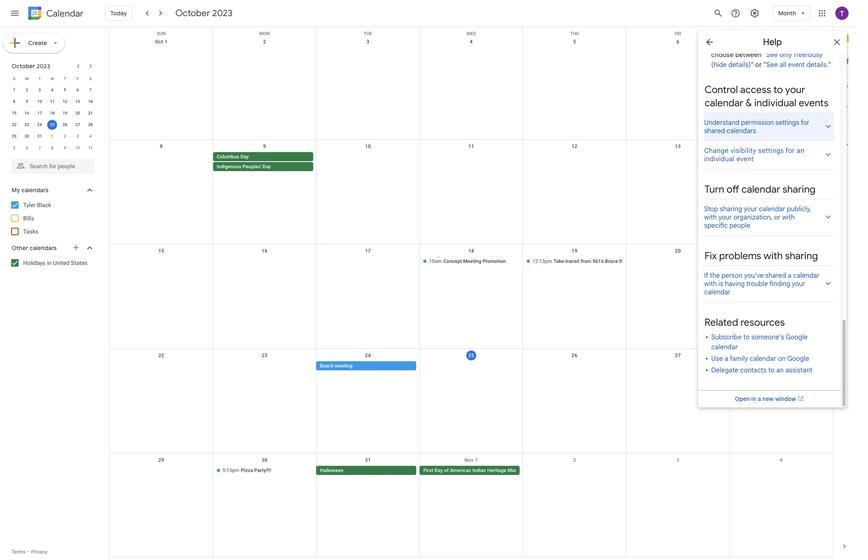 Task type: locate. For each thing, give the bounding box(es) containing it.
8 inside grid
[[160, 144, 163, 149]]

calendar
[[46, 8, 84, 19]]

30 inside grid
[[262, 458, 268, 463]]

2 horizontal spatial 5
[[573, 39, 576, 45]]

18 inside row group
[[50, 111, 55, 115]]

take
[[554, 259, 564, 264]]

t left w
[[38, 76, 41, 81]]

7 down 31 "element"
[[38, 146, 41, 150]]

5 inside the 'november 5' element
[[13, 146, 15, 150]]

0 horizontal spatial 13
[[75, 99, 80, 104]]

23 inside 23 element
[[25, 122, 29, 127]]

20 inside row group
[[75, 111, 80, 115]]

2 horizontal spatial 7
[[780, 39, 783, 45]]

calendars up in
[[30, 245, 57, 252]]

12
[[63, 99, 67, 104], [572, 144, 578, 149]]

2 horizontal spatial 10
[[365, 144, 371, 149]]

month up sat
[[778, 10, 796, 17]]

0 vertical spatial october
[[175, 7, 210, 19]]

0 horizontal spatial 5
[[13, 146, 15, 150]]

1 t from the left
[[38, 76, 41, 81]]

5 up 12 element
[[64, 88, 66, 92]]

27
[[75, 122, 80, 127], [675, 353, 681, 359]]

1 horizontal spatial 30
[[262, 458, 268, 463]]

31 up the halloween button
[[365, 458, 371, 463]]

day for first
[[435, 468, 443, 474]]

0 horizontal spatial 28
[[88, 122, 93, 127]]

1 horizontal spatial october 2023
[[175, 7, 233, 19]]

1 down 25, today element
[[51, 134, 53, 139]]

1 horizontal spatial 14
[[778, 144, 784, 149]]

1 vertical spatial calendars
[[30, 245, 57, 252]]

november 4 element
[[85, 132, 95, 142]]

day
[[240, 154, 249, 160], [263, 164, 271, 170], [435, 468, 443, 474]]

24 down 17 element
[[37, 122, 42, 127]]

31 inside grid
[[365, 458, 371, 463]]

calendars for my calendars
[[21, 187, 49, 194]]

1 vertical spatial 5
[[64, 88, 66, 92]]

18 down 11 element
[[50, 111, 55, 115]]

17
[[37, 111, 42, 115], [365, 248, 371, 254]]

1 horizontal spatial 2023
[[212, 7, 233, 19]]

18 element
[[47, 108, 57, 118]]

1 vertical spatial 27
[[675, 353, 681, 359]]

1 horizontal spatial 20
[[675, 248, 681, 254]]

create
[[28, 39, 47, 47]]

1 vertical spatial 23
[[262, 353, 268, 359]]

calendars
[[21, 187, 49, 194], [30, 245, 57, 252]]

concept
[[443, 259, 462, 264]]

t
[[38, 76, 41, 81], [64, 76, 66, 81]]

2 s from the left
[[89, 76, 92, 81]]

14 inside october 2023 'grid'
[[88, 99, 93, 104]]

s
[[13, 76, 15, 81], [89, 76, 92, 81]]

27 inside grid
[[675, 353, 681, 359]]

10 inside grid
[[365, 144, 371, 149]]

0 horizontal spatial 27
[[75, 122, 80, 127]]

7 up 14 element
[[89, 88, 92, 92]]

today button
[[105, 3, 132, 23]]

28
[[88, 122, 93, 127], [778, 353, 784, 359]]

9 up 16 element
[[26, 99, 28, 104]]

11
[[50, 99, 55, 104], [468, 144, 474, 149], [88, 146, 93, 150]]

november 5 element
[[9, 143, 19, 153]]

19 element
[[60, 108, 70, 118]]

1 horizontal spatial 13
[[675, 144, 681, 149]]

0 horizontal spatial day
[[240, 154, 249, 160]]

31 down 24 element
[[37, 134, 42, 139]]

main drawer image
[[10, 8, 20, 18]]

2 horizontal spatial day
[[435, 468, 443, 474]]

0 horizontal spatial 29
[[12, 134, 17, 139]]

1 vertical spatial 25
[[468, 353, 474, 359]]

0 vertical spatial 21
[[88, 111, 93, 115]]

1 vertical spatial 24
[[365, 353, 371, 359]]

None search field
[[0, 156, 103, 174]]

29 for nov 1
[[158, 458, 164, 463]]

9 for october 2023
[[26, 99, 28, 104]]

26 inside grid
[[572, 353, 578, 359]]

oct
[[155, 39, 163, 45]]

6 down the 30 element
[[26, 146, 28, 150]]

to
[[625, 259, 629, 264]]

2 horizontal spatial 11
[[468, 144, 474, 149]]

indigenous peoples' day button
[[213, 162, 313, 171]]

0 vertical spatial 27
[[75, 122, 80, 127]]

1 horizontal spatial 17
[[365, 248, 371, 254]]

1 horizontal spatial 23
[[262, 353, 268, 359]]

0 vertical spatial month
[[778, 10, 796, 17]]

0 horizontal spatial 9
[[26, 99, 28, 104]]

23 inside grid
[[262, 353, 268, 359]]

7 for 1
[[89, 88, 92, 92]]

november 1 element
[[47, 132, 57, 142]]

18 up "meeting"
[[468, 248, 474, 254]]

1
[[165, 39, 167, 45], [13, 88, 15, 92], [51, 134, 53, 139], [475, 458, 478, 463]]

25
[[50, 122, 55, 127], [468, 353, 474, 359]]

29 inside grid
[[158, 458, 164, 463]]

today
[[110, 10, 127, 17]]

30 up party!!!!
[[262, 458, 268, 463]]

0 vertical spatial 17
[[37, 111, 42, 115]]

25 inside 25, today element
[[50, 122, 55, 127]]

month inside dropdown button
[[778, 10, 796, 17]]

0 horizontal spatial 25
[[50, 122, 55, 127]]

5 down the thu
[[573, 39, 576, 45]]

29
[[12, 134, 17, 139], [158, 458, 164, 463]]

halloween
[[320, 468, 343, 474]]

1 vertical spatial 29
[[158, 458, 164, 463]]

row group
[[8, 84, 97, 154]]

1 horizontal spatial 22
[[158, 353, 164, 359]]

1 horizontal spatial 7
[[89, 88, 92, 92]]

1 horizontal spatial s
[[89, 76, 92, 81]]

0 vertical spatial 23
[[25, 122, 29, 127]]

13 inside grid
[[675, 144, 681, 149]]

18
[[50, 111, 55, 115], [468, 248, 474, 254]]

2
[[263, 39, 266, 45], [26, 88, 28, 92], [64, 134, 66, 139], [573, 458, 576, 463]]

f
[[77, 76, 79, 81]]

0 horizontal spatial 22
[[12, 122, 17, 127]]

1 horizontal spatial 12
[[572, 144, 578, 149]]

19 down 12 element
[[63, 111, 67, 115]]

28 element
[[85, 120, 95, 130]]

0 horizontal spatial october
[[12, 62, 35, 70]]

0 vertical spatial 28
[[88, 122, 93, 127]]

1 horizontal spatial 27
[[675, 353, 681, 359]]

21
[[88, 111, 93, 115], [778, 248, 784, 254]]

settings menu image
[[750, 8, 760, 18]]

1 horizontal spatial t
[[64, 76, 66, 81]]

month right heritage on the right bottom of the page
[[508, 468, 522, 474]]

grid
[[109, 27, 833, 559]]

day inside button
[[435, 468, 443, 474]]

1 horizontal spatial 25
[[468, 353, 474, 359]]

october 2023
[[175, 7, 233, 19], [12, 62, 50, 70]]

grid containing oct 1
[[109, 27, 833, 559]]

1 horizontal spatial 29
[[158, 458, 164, 463]]

2 vertical spatial 7
[[38, 146, 41, 150]]

0 vertical spatial calendars
[[21, 187, 49, 194]]

13
[[75, 99, 80, 104], [675, 144, 681, 149]]

tyler
[[23, 202, 36, 209]]

0 vertical spatial 6
[[676, 39, 679, 45]]

1 horizontal spatial 5
[[64, 88, 66, 92]]

cell containing columbus day
[[213, 152, 316, 172]]

11 for sun
[[468, 144, 474, 149]]

1 horizontal spatial 26
[[572, 353, 578, 359]]

31 inside "element"
[[37, 134, 42, 139]]

1 horizontal spatial 18
[[468, 248, 474, 254]]

0 horizontal spatial 30
[[25, 134, 29, 139]]

10 for sun
[[365, 144, 371, 149]]

columbus
[[217, 154, 239, 160]]

9 down november 2 element
[[64, 146, 66, 150]]

0 horizontal spatial 18
[[50, 111, 55, 115]]

party!!!!
[[254, 468, 271, 474]]

19 up transit
[[572, 248, 578, 254]]

0 horizontal spatial 31
[[37, 134, 42, 139]]

25 inside grid
[[468, 353, 474, 359]]

1 vertical spatial 7
[[89, 88, 92, 92]]

1 vertical spatial 30
[[262, 458, 268, 463]]

board
[[320, 363, 333, 369]]

november 6 element
[[22, 143, 32, 153]]

31
[[37, 134, 42, 139], [365, 458, 371, 463]]

calendars up tyler black
[[21, 187, 49, 194]]

0 horizontal spatial 24
[[37, 122, 42, 127]]

6 down fri
[[676, 39, 679, 45]]

22
[[12, 122, 17, 127], [158, 353, 164, 359]]

board meeting
[[320, 363, 353, 369]]

day up peoples' on the top of the page
[[240, 154, 249, 160]]

5 for 1
[[64, 88, 66, 92]]

sun
[[157, 31, 166, 36]]

2023
[[212, 7, 233, 19], [37, 62, 50, 70]]

1 vertical spatial 28
[[778, 353, 784, 359]]

november 9 element
[[60, 143, 70, 153]]

5
[[573, 39, 576, 45], [64, 88, 66, 92], [13, 146, 15, 150]]

14
[[88, 99, 93, 104], [778, 144, 784, 149]]

0 horizontal spatial 17
[[37, 111, 42, 115]]

1 vertical spatial day
[[263, 164, 271, 170]]

day left of
[[435, 468, 443, 474]]

26 inside row group
[[63, 122, 67, 127]]

15 inside october 2023 'grid'
[[12, 111, 17, 115]]

20
[[75, 111, 80, 115], [675, 248, 681, 254]]

brace
[[605, 259, 618, 264]]

4
[[470, 39, 473, 45], [51, 88, 53, 92], [89, 134, 92, 139], [780, 458, 783, 463]]

6 inside grid
[[676, 39, 679, 45]]

1 horizontal spatial 24
[[365, 353, 371, 359]]

24
[[37, 122, 42, 127], [365, 353, 371, 359]]

0 vertical spatial 25
[[50, 122, 55, 127]]

1 vertical spatial 21
[[778, 248, 784, 254]]

5 down 29 element
[[13, 146, 15, 150]]

privacy
[[31, 549, 47, 555]]

19 inside october 2023 'grid'
[[63, 111, 67, 115]]

row containing 1
[[8, 84, 97, 96]]

15
[[12, 111, 17, 115], [158, 248, 164, 254]]

0 horizontal spatial 23
[[25, 122, 29, 127]]

0 horizontal spatial 14
[[88, 99, 93, 104]]

1 horizontal spatial month
[[778, 10, 796, 17]]

31 for nov 1
[[365, 458, 371, 463]]

0 vertical spatial 12
[[63, 99, 67, 104]]

1 vertical spatial 15
[[158, 248, 164, 254]]

tab list
[[833, 27, 856, 535]]

30
[[25, 134, 29, 139], [262, 458, 268, 463]]

1 vertical spatial 18
[[468, 248, 474, 254]]

30 down 23 element
[[25, 134, 29, 139]]

9
[[26, 99, 28, 104], [263, 144, 266, 149], [64, 146, 66, 150]]

row containing oct 1
[[110, 35, 833, 140]]

0 vertical spatial 24
[[37, 122, 42, 127]]

20 element
[[73, 108, 83, 118]]

0 vertical spatial october 2023
[[175, 7, 233, 19]]

14 element
[[85, 97, 95, 107]]

9 up columbus day button
[[263, 144, 266, 149]]

13 element
[[73, 97, 83, 107]]

october 2023 grid
[[8, 73, 97, 154]]

1 vertical spatial 17
[[365, 248, 371, 254]]

calendar element
[[26, 5, 84, 23]]

11 for october 2023
[[50, 99, 55, 104]]

12 inside grid
[[572, 144, 578, 149]]

1 vertical spatial 2023
[[37, 62, 50, 70]]

7 inside grid
[[780, 39, 783, 45]]

13 inside 'element'
[[75, 99, 80, 104]]

1 vertical spatial 16
[[262, 248, 268, 254]]

30 inside row group
[[25, 134, 29, 139]]

november 7 element
[[35, 143, 45, 153]]

21 element
[[85, 108, 95, 118]]

5:15pm pizza party!!!!
[[223, 468, 271, 474]]

29 inside row group
[[12, 134, 17, 139]]

12 for sun
[[572, 144, 578, 149]]

0 horizontal spatial 26
[[63, 122, 67, 127]]

t left the f on the top left of page
[[64, 76, 66, 81]]

s right the f on the top left of page
[[89, 76, 92, 81]]

s left m
[[13, 76, 15, 81]]

1 horizontal spatial 31
[[365, 458, 371, 463]]

9616
[[593, 259, 604, 264]]

2 vertical spatial 5
[[13, 146, 15, 150]]

tyler black
[[23, 202, 51, 209]]

0 vertical spatial day
[[240, 154, 249, 160]]

0 horizontal spatial 19
[[63, 111, 67, 115]]

w
[[50, 76, 54, 81]]

0 vertical spatial 13
[[75, 99, 80, 104]]

row
[[110, 27, 833, 36], [110, 35, 833, 140], [8, 73, 97, 84], [8, 84, 97, 96], [8, 96, 97, 108], [8, 108, 97, 119], [8, 119, 97, 131], [8, 131, 97, 142], [110, 140, 833, 245], [8, 142, 97, 154], [110, 245, 833, 349], [110, 349, 833, 454], [110, 454, 833, 559]]

6 for 1
[[77, 88, 79, 92]]

0 vertical spatial 7
[[780, 39, 783, 45]]

1 vertical spatial 14
[[778, 144, 784, 149]]

cell
[[110, 152, 213, 172], [213, 152, 316, 172], [316, 152, 420, 172], [420, 152, 523, 172], [626, 152, 730, 172], [730, 152, 833, 172], [316, 257, 420, 267], [626, 257, 730, 267], [730, 257, 833, 267], [110, 362, 213, 372], [213, 362, 316, 372], [420, 362, 523, 372], [626, 362, 730, 372], [730, 362, 833, 372], [626, 466, 730, 476]]

0 horizontal spatial s
[[13, 76, 15, 81]]

day down columbus day button
[[263, 164, 271, 170]]

1 horizontal spatial 16
[[262, 248, 268, 254]]

3
[[366, 39, 369, 45], [38, 88, 41, 92], [77, 134, 79, 139], [676, 458, 679, 463]]

8 for sun
[[160, 144, 163, 149]]

13 for sun
[[675, 144, 681, 149]]

terms – privacy
[[12, 549, 47, 555]]

19
[[63, 111, 67, 115], [572, 248, 578, 254]]

october
[[175, 7, 210, 19], [12, 62, 35, 70]]

1 horizontal spatial 10
[[75, 146, 80, 150]]

1 vertical spatial 26
[[572, 353, 578, 359]]

1 vertical spatial 12
[[572, 144, 578, 149]]

0 horizontal spatial 20
[[75, 111, 80, 115]]

23
[[25, 122, 29, 127], [262, 353, 268, 359]]

24 up the board meeting button
[[365, 353, 371, 359]]

7 down sat
[[780, 39, 783, 45]]

0 horizontal spatial 10
[[37, 99, 42, 104]]

0 vertical spatial 20
[[75, 111, 80, 115]]

first day of american indian heritage month
[[423, 468, 522, 474]]

30 for 1
[[25, 134, 29, 139]]

12 inside row group
[[63, 99, 67, 104]]

21 inside 21 element
[[88, 111, 93, 115]]

1 vertical spatial 22
[[158, 353, 164, 359]]

0 vertical spatial 22
[[12, 122, 17, 127]]

0 horizontal spatial october 2023
[[12, 62, 50, 70]]

6 down the f on the top left of page
[[77, 88, 79, 92]]

8 for october 2023
[[13, 99, 15, 104]]

8 inside row
[[51, 146, 53, 150]]

0 horizontal spatial 15
[[12, 111, 17, 115]]

12 for october 2023
[[63, 99, 67, 104]]

calendars for other calendars
[[30, 245, 57, 252]]

0 vertical spatial 31
[[37, 134, 42, 139]]

22 inside grid
[[158, 353, 164, 359]]

pizza
[[241, 468, 253, 474]]

bills
[[23, 215, 34, 222]]

24 inside row group
[[37, 122, 42, 127]]

24 inside grid
[[365, 353, 371, 359]]

0 horizontal spatial 16
[[25, 111, 29, 115]]

30 element
[[22, 132, 32, 142]]

row containing 5
[[8, 142, 97, 154]]



Task type: vqa. For each thing, say whether or not it's contained in the screenshot.
retirement party 2:30 – 7pm
no



Task type: describe. For each thing, give the bounding box(es) containing it.
henry
[[631, 259, 644, 264]]

10 inside "element"
[[75, 146, 80, 150]]

halloween button
[[316, 466, 416, 475]]

1 vertical spatial 19
[[572, 248, 578, 254]]

promotion
[[483, 259, 506, 264]]

22 element
[[9, 120, 19, 130]]

11 element
[[47, 97, 57, 107]]

mon
[[259, 31, 270, 36]]

indian
[[472, 468, 486, 474]]

16 inside 16 element
[[25, 111, 29, 115]]

26 element
[[60, 120, 70, 130]]

31 element
[[35, 132, 45, 142]]

5 for oct 1
[[573, 39, 576, 45]]

st
[[619, 259, 624, 264]]

17 inside grid
[[365, 248, 371, 254]]

first day of american indian heritage month button
[[420, 466, 522, 475]]

17 inside row group
[[37, 111, 42, 115]]

black
[[37, 202, 51, 209]]

holidays
[[23, 260, 46, 266]]

row containing sun
[[110, 27, 833, 36]]

17 element
[[35, 108, 45, 118]]

15 element
[[9, 108, 19, 118]]

12:13pm take transit from 9616 brace st to henry ford hospital
[[532, 259, 675, 264]]

18 inside grid
[[468, 248, 474, 254]]

27 element
[[73, 120, 83, 130]]

united
[[53, 260, 70, 266]]

november 10 element
[[73, 143, 83, 153]]

my calendars button
[[2, 184, 103, 197]]

row group containing 1
[[8, 84, 97, 154]]

14 for october 2023
[[88, 99, 93, 104]]

calendar heading
[[45, 8, 84, 19]]

other
[[12, 245, 28, 252]]

heritage
[[487, 468, 506, 474]]

american
[[450, 468, 471, 474]]

columbus day button
[[213, 152, 313, 161]]

25 cell
[[46, 119, 59, 131]]

november 3 element
[[73, 132, 83, 142]]

24 element
[[35, 120, 45, 130]]

14 for sun
[[778, 144, 784, 149]]

meeting
[[334, 363, 353, 369]]

states
[[71, 260, 87, 266]]

1 up 15 element
[[13, 88, 15, 92]]

november 2 element
[[60, 132, 70, 142]]

1 horizontal spatial 9
[[64, 146, 66, 150]]

1 horizontal spatial 11
[[88, 146, 93, 150]]

12:13pm
[[532, 259, 552, 264]]

7 for oct 1
[[780, 39, 783, 45]]

row containing s
[[8, 73, 97, 84]]

november 8 element
[[47, 143, 57, 153]]

terms
[[12, 549, 26, 555]]

create button
[[3, 33, 64, 53]]

day for columbus
[[240, 154, 249, 160]]

2 t from the left
[[64, 76, 66, 81]]

support image
[[731, 8, 741, 18]]

1 vertical spatial october
[[12, 62, 35, 70]]

20 inside grid
[[675, 248, 681, 254]]

transit
[[565, 259, 580, 264]]

10am concept meeting promotion
[[429, 259, 506, 264]]

28 inside row group
[[88, 122, 93, 127]]

–
[[27, 549, 30, 555]]

Search for people text field
[[17, 159, 89, 174]]

10 element
[[35, 97, 45, 107]]

12 element
[[60, 97, 70, 107]]

28 inside grid
[[778, 353, 784, 359]]

23 element
[[22, 120, 32, 130]]

0 horizontal spatial 7
[[38, 146, 41, 150]]

1 s from the left
[[13, 76, 15, 81]]

1 right nov
[[475, 458, 478, 463]]

13 for october 2023
[[75, 99, 80, 104]]

m
[[25, 76, 29, 81]]

privacy link
[[31, 549, 47, 555]]

29 element
[[9, 132, 19, 142]]

1 inside november 1 'element'
[[51, 134, 53, 139]]

ford
[[645, 259, 655, 264]]

peoples'
[[243, 164, 261, 170]]

from
[[581, 259, 591, 264]]

hospital
[[656, 259, 675, 264]]

5:15pm
[[223, 468, 239, 474]]

29 for 1
[[12, 134, 17, 139]]

1 right the oct
[[165, 39, 167, 45]]

30 for nov 1
[[262, 458, 268, 463]]

wed
[[467, 31, 476, 36]]

first
[[423, 468, 433, 474]]

10 for october 2023
[[37, 99, 42, 104]]

nov
[[465, 458, 474, 463]]

16 inside grid
[[262, 248, 268, 254]]

my
[[12, 187, 20, 194]]

of
[[444, 468, 449, 474]]

holidays in united states
[[23, 260, 87, 266]]

other calendars button
[[2, 242, 103, 255]]

oct 1
[[155, 39, 167, 45]]

tue
[[364, 31, 372, 36]]

indigenous
[[217, 164, 241, 170]]

tasks
[[23, 228, 38, 235]]

nov 1
[[465, 458, 478, 463]]

month inside button
[[508, 468, 522, 474]]

november 11 element
[[85, 143, 95, 153]]

27 inside row group
[[75, 122, 80, 127]]

columbus day indigenous peoples' day
[[217, 154, 271, 170]]

thu
[[570, 31, 579, 36]]

terms link
[[12, 549, 26, 555]]

2 vertical spatial 6
[[26, 146, 28, 150]]

month button
[[773, 3, 811, 23]]

1 horizontal spatial october
[[175, 7, 210, 19]]

add other calendars image
[[72, 244, 80, 252]]

board meeting button
[[316, 362, 416, 371]]

25, today element
[[47, 120, 57, 130]]

meeting
[[463, 259, 481, 264]]

6 for oct 1
[[676, 39, 679, 45]]

sat
[[777, 31, 786, 36]]

31 for 1
[[37, 134, 42, 139]]

16 element
[[22, 108, 32, 118]]

in
[[47, 260, 52, 266]]

other calendars
[[12, 245, 57, 252]]

9 for sun
[[263, 144, 266, 149]]

my calendars list
[[2, 199, 103, 238]]

10am
[[429, 259, 442, 264]]

my calendars
[[12, 187, 49, 194]]

22 inside row group
[[12, 122, 17, 127]]

fri
[[675, 31, 681, 36]]

21 inside grid
[[778, 248, 784, 254]]



